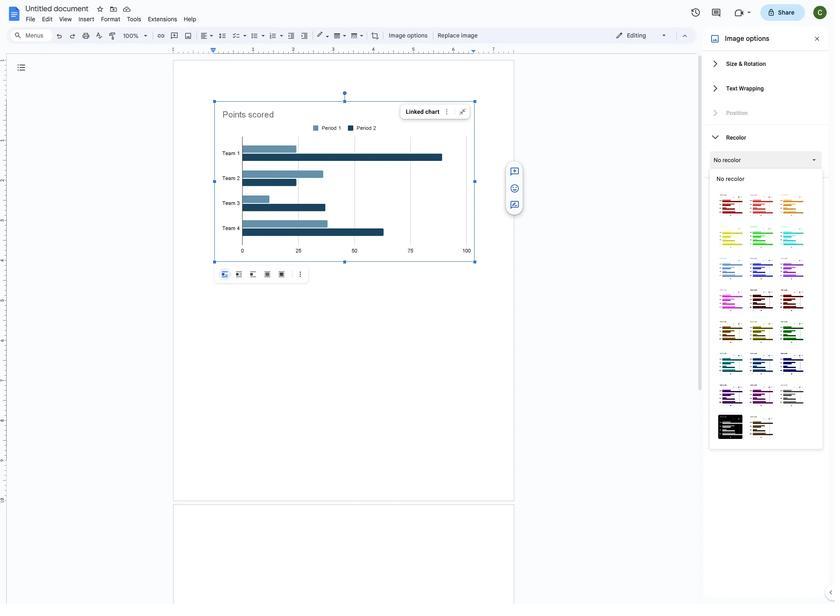 Task type: describe. For each thing, give the bounding box(es) containing it.
1 size image from the top
[[510, 167, 520, 177]]

3 row from the top
[[718, 252, 804, 283]]

view menu item
[[56, 14, 75, 24]]

alt text tab
[[704, 202, 829, 227]]

file
[[26, 15, 35, 23]]

linked
[[406, 109, 424, 115]]

recolor inside menu
[[726, 176, 745, 182]]

Menus field
[[10, 30, 52, 41]]

Zoom text field
[[121, 30, 141, 42]]

menu bar banner
[[0, 0, 836, 605]]

no recolor inside menu
[[717, 176, 745, 182]]

no recolor inside popup button
[[714, 157, 741, 164]]

options inside the image options button
[[407, 32, 428, 39]]

Rename text field
[[23, 3, 93, 13]]

Star checkbox
[[94, 3, 106, 15]]

size image
[[510, 184, 520, 194]]

recolor tab
[[704, 125, 829, 150]]

recolor inside popup button
[[723, 157, 741, 164]]

alt text
[[727, 211, 747, 218]]

cell inside no recolor menu
[[775, 411, 804, 441]]

help menu item
[[181, 14, 200, 24]]

border weight image
[[333, 30, 342, 41]]

insert
[[79, 15, 94, 23]]

replace image
[[438, 32, 478, 39]]

extensions menu item
[[145, 14, 181, 24]]

help
[[184, 15, 196, 23]]

image inside button
[[389, 32, 406, 39]]

share button
[[761, 4, 806, 21]]

linked chart
[[406, 109, 440, 115]]

tools
[[127, 15, 141, 23]]

image options application
[[0, 0, 836, 605]]

size & rotation
[[727, 60, 767, 67]]

tools menu item
[[124, 14, 145, 24]]

replace image button
[[435, 29, 480, 42]]

share
[[779, 9, 795, 16]]

image inside section
[[725, 35, 745, 43]]

editing button
[[610, 29, 673, 42]]

chart
[[426, 109, 440, 115]]

insert menu item
[[75, 14, 98, 24]]

border dash image
[[350, 30, 359, 41]]

rotation
[[744, 60, 767, 67]]

options inside image options section
[[746, 35, 770, 43]]

mode and view toolbar
[[610, 27, 692, 44]]

format menu item
[[98, 14, 124, 24]]

4 row from the top
[[718, 284, 804, 314]]

image options section
[[704, 27, 829, 598]]

extensions
[[148, 15, 177, 23]]

text wrapping tab
[[704, 76, 829, 101]]

In front of text radio
[[275, 268, 288, 281]]

main toolbar
[[52, 0, 481, 104]]

bottom margin image
[[0, 459, 6, 501]]

line & paragraph spacing image
[[218, 30, 227, 41]]

adjustments tab
[[704, 177, 829, 202]]

image options button
[[385, 29, 432, 42]]

0 vertical spatial text
[[727, 85, 738, 92]]



Task type: vqa. For each thing, say whether or not it's contained in the screenshot.
Manage Add-Ons M element
no



Task type: locate. For each thing, give the bounding box(es) containing it.
options up the rotation
[[746, 35, 770, 43]]

image
[[389, 32, 406, 39], [725, 35, 745, 43]]

size image down size icon
[[510, 200, 520, 210]]

linked chart options image
[[443, 107, 452, 116]]

&
[[739, 60, 743, 67]]

0 vertical spatial no
[[714, 157, 722, 164]]

text
[[727, 85, 738, 92], [735, 211, 747, 218]]

1 vertical spatial recolor
[[726, 176, 745, 182]]

options
[[407, 32, 428, 39], [746, 35, 770, 43]]

image options up size & rotation
[[725, 35, 770, 43]]

Zoom field
[[120, 30, 151, 42]]

1 horizontal spatial image
[[725, 35, 745, 43]]

0 vertical spatial no recolor
[[714, 157, 741, 164]]

edit
[[42, 15, 53, 23]]

no inside popup button
[[714, 157, 722, 164]]

recolor group
[[704, 125, 829, 177]]

Break text radio
[[247, 268, 260, 281]]

1 row from the top
[[718, 193, 804, 219]]

alt
[[727, 211, 734, 218]]

1 vertical spatial no recolor
[[717, 176, 745, 182]]

recolor down recolor
[[723, 157, 741, 164]]

no
[[714, 157, 722, 164], [717, 176, 725, 182]]

option group inside image options application
[[219, 268, 288, 281]]

no recolor
[[714, 157, 741, 164], [717, 176, 745, 182]]

position
[[727, 110, 748, 116]]

wrapping
[[739, 85, 764, 92]]

text wrapping
[[727, 85, 764, 92]]

top margin image
[[0, 61, 6, 103]]

0 vertical spatial size image
[[510, 167, 520, 177]]

toolbar
[[216, 268, 307, 281]]

options left replace in the right top of the page
[[407, 32, 428, 39]]

replace
[[438, 32, 460, 39]]

no recolor menu
[[710, 169, 823, 450]]

menu bar containing file
[[23, 11, 200, 25]]

left margin image
[[174, 47, 216, 53]]

image options inside button
[[389, 32, 428, 39]]

recolor up adjustments
[[726, 176, 745, 182]]

image
[[461, 32, 478, 39]]

0 vertical spatial recolor
[[723, 157, 741, 164]]

1 horizontal spatial image options
[[725, 35, 770, 43]]

file menu item
[[23, 14, 39, 24]]

0 horizontal spatial options
[[407, 32, 428, 39]]

no recolor down recolor
[[714, 157, 741, 164]]

0 horizontal spatial image options
[[389, 32, 428, 39]]

no inside menu
[[717, 176, 725, 182]]

image options left replace in the right top of the page
[[389, 32, 428, 39]]

size & rotation tab
[[704, 51, 829, 76]]

menu bar inside menu bar banner
[[23, 11, 200, 25]]

text left wrapping
[[727, 85, 738, 92]]

menu bar
[[23, 11, 200, 25]]

format
[[101, 15, 120, 23]]

1 vertical spatial size image
[[510, 200, 520, 210]]

7 row from the top
[[718, 379, 804, 409]]

1 vertical spatial no
[[717, 176, 725, 182]]

text right alt on the right
[[735, 211, 747, 218]]

size
[[727, 60, 738, 67]]

view
[[59, 15, 72, 23]]

edit menu item
[[39, 14, 56, 24]]

no recolor up adjustments
[[717, 176, 745, 182]]

2 size image from the top
[[510, 200, 520, 210]]

8 row from the top
[[718, 411, 804, 441]]

image options inside section
[[725, 35, 770, 43]]

1
[[172, 46, 175, 52]]

editing
[[627, 32, 647, 39]]

row
[[718, 193, 804, 219], [718, 220, 804, 251], [718, 252, 804, 283], [718, 284, 804, 314], [718, 316, 804, 346], [718, 347, 804, 378], [718, 379, 804, 409], [718, 411, 804, 441]]

0 horizontal spatial image
[[389, 32, 406, 39]]

adjustments
[[727, 186, 760, 193]]

6 row from the top
[[718, 347, 804, 378]]

option group
[[219, 268, 288, 281]]

Wrap text radio
[[233, 268, 245, 281]]

5 row from the top
[[718, 316, 804, 346]]

In line radio
[[219, 268, 231, 281]]

2 row from the top
[[718, 220, 804, 251]]

chart options element
[[401, 105, 472, 119]]

insert image image
[[183, 30, 193, 41]]

cell
[[775, 411, 804, 441]]

recolor
[[723, 157, 741, 164], [726, 176, 745, 182]]

recolor
[[727, 134, 747, 141]]

Behind text radio
[[261, 268, 274, 281]]

size image
[[510, 167, 520, 177], [510, 200, 520, 210]]

no recolor button
[[710, 152, 822, 169]]

size image up size icon
[[510, 167, 520, 177]]

right margin image
[[472, 47, 514, 53]]

position tab
[[704, 101, 829, 125]]

1 horizontal spatial options
[[746, 35, 770, 43]]

1 vertical spatial text
[[735, 211, 747, 218]]

image options
[[389, 32, 428, 39], [725, 35, 770, 43]]



